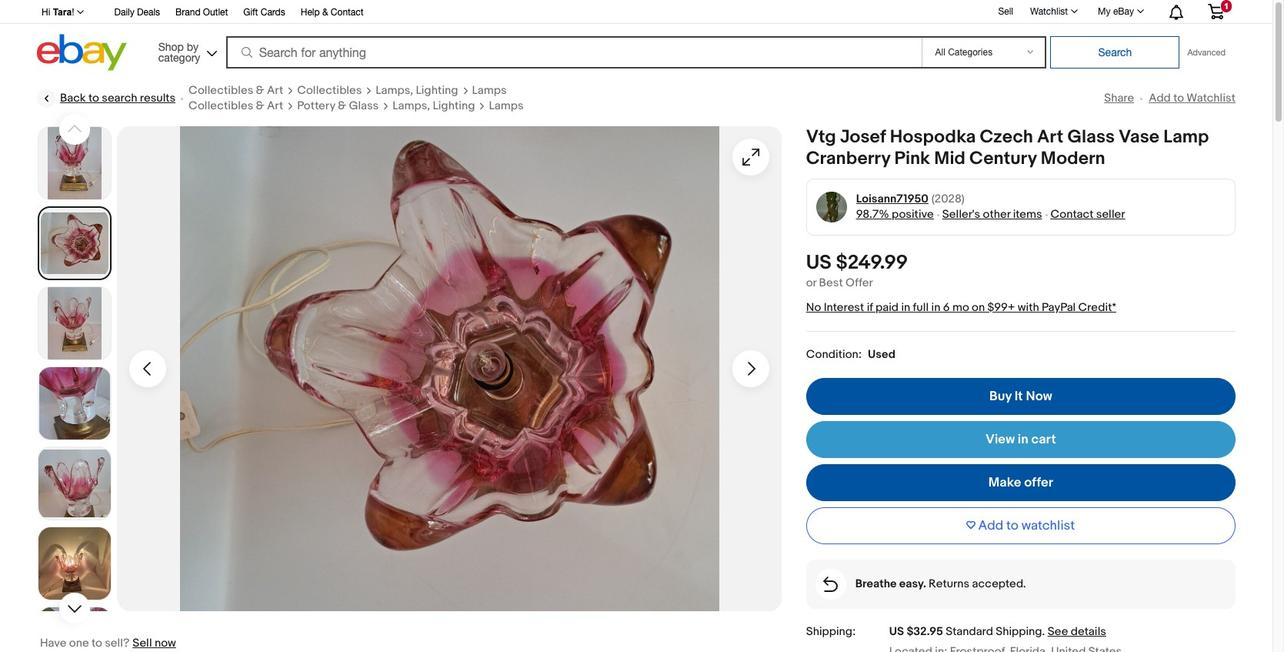 Task type: locate. For each thing, give the bounding box(es) containing it.
with
[[1018, 300, 1040, 315]]

contact left seller at the top right
[[1051, 207, 1094, 222]]

2 horizontal spatial in
[[1018, 432, 1029, 447]]

watchlist right sell link
[[1031, 6, 1069, 17]]

in inside 'link'
[[1018, 432, 1029, 447]]

1 horizontal spatial us
[[890, 624, 905, 639]]

0 vertical spatial glass
[[349, 99, 379, 113]]

picture 5 of 11 image
[[38, 447, 111, 520]]

sell
[[999, 6, 1014, 17], [133, 636, 152, 650]]

view in cart link
[[807, 421, 1236, 458]]

0 vertical spatial add
[[1149, 91, 1171, 105]]

sell now link
[[133, 636, 176, 650]]

98.7% positive link
[[857, 207, 934, 222]]

1 horizontal spatial contact
[[1051, 207, 1094, 222]]

help & contact
[[301, 7, 364, 18]]

to right back
[[89, 91, 99, 105]]

deals
[[137, 7, 160, 18]]

0 vertical spatial art
[[267, 83, 283, 98]]

1 vertical spatial lamps
[[489, 99, 524, 113]]

lamps, lighting link
[[376, 83, 458, 99], [393, 99, 475, 114]]

contact right help
[[331, 7, 364, 18]]

in left "full" in the right of the page
[[902, 300, 911, 315]]

1 horizontal spatial sell
[[999, 6, 1014, 17]]

in left 6
[[932, 300, 941, 315]]

glass inside vtg josef hospodka czech art glass vase lamp cranberry pink mid century modern
[[1068, 126, 1115, 148]]

us inside us $249.99 or best offer
[[807, 251, 832, 275]]

1 vertical spatial collectibles & art
[[189, 99, 283, 113]]

1 vertical spatial sell
[[133, 636, 152, 650]]

glass right pottery
[[349, 99, 379, 113]]

2 collectibles & art link from the top
[[189, 99, 283, 114]]

in
[[902, 300, 911, 315], [932, 300, 941, 315], [1018, 432, 1029, 447]]

sell left now
[[133, 636, 152, 650]]

have one to sell? sell now
[[40, 636, 176, 650]]

sell?
[[105, 636, 130, 650]]

1 vertical spatial lighting
[[433, 99, 475, 113]]

1 horizontal spatial in
[[932, 300, 941, 315]]

art for collectibles
[[267, 83, 283, 98]]

buy it now link
[[807, 378, 1236, 415]]

add inside button
[[979, 518, 1004, 533]]

1 vertical spatial us
[[890, 624, 905, 639]]

my ebay
[[1099, 6, 1135, 17]]

add for add to watchlist
[[1149, 91, 1171, 105]]

seller's
[[943, 207, 981, 222]]

contact seller
[[1051, 207, 1126, 222]]

2 vertical spatial art
[[1038, 126, 1064, 148]]

collectibles up "pottery & glass"
[[297, 83, 362, 98]]

1 horizontal spatial glass
[[1068, 126, 1115, 148]]

used
[[868, 347, 896, 362]]

paid
[[876, 300, 899, 315]]

lighting for collectibles
[[416, 83, 458, 98]]

full
[[913, 300, 929, 315]]

0 vertical spatial lamps
[[472, 83, 507, 98]]

to right one
[[92, 636, 102, 650]]

lamps, right "pottery & glass"
[[393, 99, 430, 113]]

art left the collectibles link
[[267, 83, 283, 98]]

art inside vtg josef hospodka czech art glass vase lamp cranberry pink mid century modern
[[1038, 126, 1064, 148]]

lamps, lighting for pottery & glass
[[393, 99, 475, 113]]

best
[[819, 276, 843, 290]]

view in cart
[[986, 432, 1057, 447]]

have
[[40, 636, 67, 650]]

lamps, up "pottery & glass"
[[376, 83, 413, 98]]

category
[[158, 51, 200, 64]]

mo
[[953, 300, 970, 315]]

vtg
[[807, 126, 837, 148]]

collectibles & art link
[[189, 83, 283, 99], [189, 99, 283, 114]]

None submit
[[1051, 36, 1180, 69]]

us for $32.95
[[890, 624, 905, 639]]

0 horizontal spatial watchlist
[[1031, 6, 1069, 17]]

with details__icon image
[[824, 577, 838, 592]]

to for watchlist
[[1174, 91, 1185, 105]]

lamps, for pottery & glass
[[393, 99, 430, 113]]

or
[[807, 276, 817, 290]]

pink
[[895, 148, 931, 169]]

to up lamp
[[1174, 91, 1185, 105]]

us $32.95
[[890, 624, 944, 639]]

on
[[972, 300, 985, 315]]

shop by category button
[[151, 34, 221, 67]]

us left the '$32.95'
[[890, 624, 905, 639]]

picture 6 of 11 image
[[38, 527, 111, 600]]

help & contact link
[[301, 5, 364, 22]]

gift
[[243, 7, 258, 18]]

lighting for pottery & glass
[[433, 99, 475, 113]]

lamps link for collectibles
[[472, 83, 507, 99]]

glass
[[349, 99, 379, 113], [1068, 126, 1115, 148]]

2 collectibles & art from the top
[[189, 99, 283, 113]]

pottery & glass link
[[297, 99, 379, 114]]

98.7% positive
[[857, 207, 934, 222]]

shop by category banner
[[33, 0, 1236, 75]]

back
[[60, 91, 86, 105]]

collectibles & art for collectibles
[[189, 83, 283, 98]]

collectibles & art link for pottery & glass
[[189, 99, 283, 114]]

1 horizontal spatial add
[[1149, 91, 1171, 105]]

1 collectibles & art from the top
[[189, 83, 283, 98]]

seller's other items
[[943, 207, 1043, 222]]

collectibles link
[[297, 83, 362, 99]]

to inside button
[[1007, 518, 1019, 533]]

collectibles right results
[[189, 99, 253, 113]]

lamps, lighting link for pottery & glass
[[393, 99, 475, 114]]

& right help
[[323, 7, 328, 18]]

0 vertical spatial contact
[[331, 7, 364, 18]]

1 vertical spatial contact
[[1051, 207, 1094, 222]]

1 collectibles & art link from the top
[[189, 83, 283, 99]]

vase
[[1119, 126, 1160, 148]]

mid
[[935, 148, 966, 169]]

outlet
[[203, 7, 228, 18]]

lighting
[[416, 83, 458, 98], [433, 99, 475, 113]]

sell link
[[992, 6, 1021, 17]]

make
[[989, 475, 1022, 490]]

sell left watchlist link
[[999, 6, 1014, 17]]

loisann71950
[[857, 192, 929, 206]]

us up or
[[807, 251, 832, 275]]

contact seller link
[[1051, 207, 1126, 222]]

contact inside account navigation
[[331, 7, 364, 18]]

!
[[72, 7, 74, 18]]

cards
[[261, 7, 285, 18]]

art right czech
[[1038, 126, 1064, 148]]

0 vertical spatial lamps,
[[376, 83, 413, 98]]

cart
[[1032, 432, 1057, 447]]

1 vertical spatial watchlist
[[1187, 91, 1236, 105]]

gift cards link
[[243, 5, 285, 22]]

watchlist inside account navigation
[[1031, 6, 1069, 17]]

czech
[[980, 126, 1034, 148]]

1 vertical spatial lamps,
[[393, 99, 430, 113]]

account navigation
[[33, 0, 1236, 24]]

to for watchlist
[[1007, 518, 1019, 533]]

1 vertical spatial lamps, lighting
[[393, 99, 475, 113]]

pottery & glass
[[297, 99, 379, 113]]

lamps
[[472, 83, 507, 98], [489, 99, 524, 113]]

0 horizontal spatial add
[[979, 518, 1004, 533]]

vtg josef hospodka czech art glass vase lamp cranberry pink mid century modern - picture 2 of 11 image
[[118, 126, 782, 611]]

see
[[1048, 624, 1069, 639]]

to
[[89, 91, 99, 105], [1174, 91, 1185, 105], [1007, 518, 1019, 533], [92, 636, 102, 650]]

6
[[944, 300, 950, 315]]

1 vertical spatial art
[[267, 99, 283, 113]]

0 vertical spatial collectibles & art
[[189, 83, 283, 98]]

1 vertical spatial glass
[[1068, 126, 1115, 148]]

add right share button
[[1149, 91, 1171, 105]]

1 vertical spatial add
[[979, 518, 1004, 533]]

lamps, lighting link for collectibles
[[376, 83, 458, 99]]

search
[[102, 91, 137, 105]]

0 horizontal spatial contact
[[331, 7, 364, 18]]

collectibles
[[189, 83, 253, 98], [297, 83, 362, 98], [189, 99, 253, 113]]

by
[[187, 40, 199, 53]]

add for add to watchlist
[[979, 518, 1004, 533]]

& left the collectibles link
[[256, 83, 264, 98]]

0 vertical spatial lighting
[[416, 83, 458, 98]]

lamps, lighting for collectibles
[[376, 83, 458, 98]]

add
[[1149, 91, 1171, 105], [979, 518, 1004, 533]]

in left cart
[[1018, 432, 1029, 447]]

breathe
[[856, 577, 897, 591]]

collectibles down by
[[189, 83, 253, 98]]

hi
[[42, 7, 50, 18]]

& right pottery
[[338, 99, 346, 113]]

lamps link
[[472, 83, 507, 99], [489, 99, 524, 114]]

add down make
[[979, 518, 1004, 533]]

one
[[69, 636, 89, 650]]

art for pottery & glass
[[267, 99, 283, 113]]

art left pottery
[[267, 99, 283, 113]]

& inside help & contact link
[[323, 7, 328, 18]]

interest
[[824, 300, 865, 315]]

advanced link
[[1180, 37, 1234, 68]]

glass down "share"
[[1068, 126, 1115, 148]]

0 horizontal spatial sell
[[133, 636, 152, 650]]

help
[[301, 7, 320, 18]]

0 vertical spatial lamps, lighting
[[376, 83, 458, 98]]

0 horizontal spatial us
[[807, 251, 832, 275]]

watchlist
[[1031, 6, 1069, 17], [1187, 91, 1236, 105]]

brand outlet link
[[176, 5, 228, 22]]

0 vertical spatial sell
[[999, 6, 1014, 17]]

picture 4 of 11 image
[[38, 367, 111, 440]]

0 vertical spatial watchlist
[[1031, 6, 1069, 17]]

to left 'watchlist'
[[1007, 518, 1019, 533]]

0 vertical spatial us
[[807, 251, 832, 275]]

lamps for pottery & glass
[[489, 99, 524, 113]]

watchlist down advanced link
[[1187, 91, 1236, 105]]

credit*
[[1079, 300, 1117, 315]]

seller
[[1097, 207, 1126, 222]]

picture 2 of 11 image
[[39, 208, 110, 279]]



Task type: describe. For each thing, give the bounding box(es) containing it.
condition:
[[807, 347, 862, 362]]

collectibles & art for pottery & glass
[[189, 99, 283, 113]]

$249.99
[[836, 251, 908, 275]]

shop by category
[[158, 40, 200, 64]]

watchlist link
[[1022, 2, 1085, 21]]

picture 1 of 11 image
[[38, 127, 111, 199]]

no
[[807, 300, 822, 315]]

seller's other items link
[[943, 207, 1043, 222]]

add to watchlist link
[[1149, 91, 1236, 105]]

& inside "pottery & glass" link
[[338, 99, 346, 113]]

make offer
[[989, 475, 1054, 490]]

no interest if paid in full in 6 mo on $99+ with paypal credit* link
[[807, 300, 1117, 315]]

lamps link for pottery & glass
[[489, 99, 524, 114]]

now
[[1026, 389, 1053, 404]]

$32.95
[[907, 624, 944, 639]]

& left pottery
[[256, 99, 264, 113]]

vtg josef hospodka czech art glass vase lamp cranberry pink mid century modern
[[807, 126, 1210, 169]]

shipping:
[[807, 624, 856, 639]]

pottery
[[297, 99, 335, 113]]

loisann71950 image
[[816, 191, 848, 223]]

lamps for collectibles
[[472, 83, 507, 98]]

items
[[1014, 207, 1043, 222]]

daily deals
[[114, 7, 160, 18]]

standard
[[946, 624, 994, 639]]

Search for anything text field
[[228, 38, 919, 67]]

daily
[[114, 7, 134, 18]]

lamps, for collectibles
[[376, 83, 413, 98]]

share
[[1105, 91, 1135, 105]]

.
[[1043, 624, 1046, 639]]

picture 3 of 11 image
[[38, 287, 111, 360]]

ebay
[[1114, 6, 1135, 17]]

buy
[[990, 389, 1012, 404]]

1 link
[[1199, 0, 1234, 22]]

shipping
[[996, 624, 1043, 639]]

gift cards
[[243, 7, 285, 18]]

$99+
[[988, 300, 1016, 315]]

it
[[1015, 389, 1023, 404]]

accepted.
[[973, 577, 1027, 591]]

collectibles for pottery & glass
[[189, 99, 253, 113]]

other
[[983, 207, 1011, 222]]

offer
[[846, 276, 873, 290]]

view
[[986, 432, 1015, 447]]

collectibles for collectibles
[[189, 83, 253, 98]]

0 horizontal spatial in
[[902, 300, 911, 315]]

brand outlet
[[176, 7, 228, 18]]

hospodka
[[890, 126, 976, 148]]

josef
[[841, 126, 886, 148]]

sell inside account navigation
[[999, 6, 1014, 17]]

cranberry
[[807, 148, 891, 169]]

buy it now
[[990, 389, 1053, 404]]

1 horizontal spatial watchlist
[[1187, 91, 1236, 105]]

add to watchlist
[[1149, 91, 1236, 105]]

breathe easy. returns accepted.
[[856, 577, 1027, 591]]

my ebay link
[[1090, 2, 1152, 21]]

loisann71950 (2028)
[[857, 192, 965, 206]]

0 horizontal spatial glass
[[349, 99, 379, 113]]

condition: used
[[807, 347, 896, 362]]

watchlist
[[1022, 518, 1076, 533]]

no interest if paid in full in 6 mo on $99+ with paypal credit*
[[807, 300, 1117, 315]]

details
[[1071, 624, 1107, 639]]

see details link
[[1048, 624, 1107, 639]]

results
[[140, 91, 176, 105]]

collectibles & art link for collectibles
[[189, 83, 283, 99]]

add to watchlist button
[[807, 507, 1236, 544]]

to for search
[[89, 91, 99, 105]]

if
[[867, 300, 873, 315]]

us for $249.99
[[807, 251, 832, 275]]

daily deals link
[[114, 5, 160, 22]]

lamp
[[1164, 126, 1210, 148]]

my
[[1099, 6, 1111, 17]]

tara
[[53, 7, 72, 18]]

make offer link
[[807, 464, 1236, 501]]

none submit inside shop by category banner
[[1051, 36, 1180, 69]]

now
[[155, 636, 176, 650]]

shop
[[158, 40, 184, 53]]

(2028)
[[932, 192, 965, 206]]

back to search results link
[[37, 89, 176, 108]]

add to watchlist
[[979, 518, 1076, 533]]

modern
[[1041, 148, 1106, 169]]

easy.
[[900, 577, 927, 591]]



Task type: vqa. For each thing, say whether or not it's contained in the screenshot.
the
no



